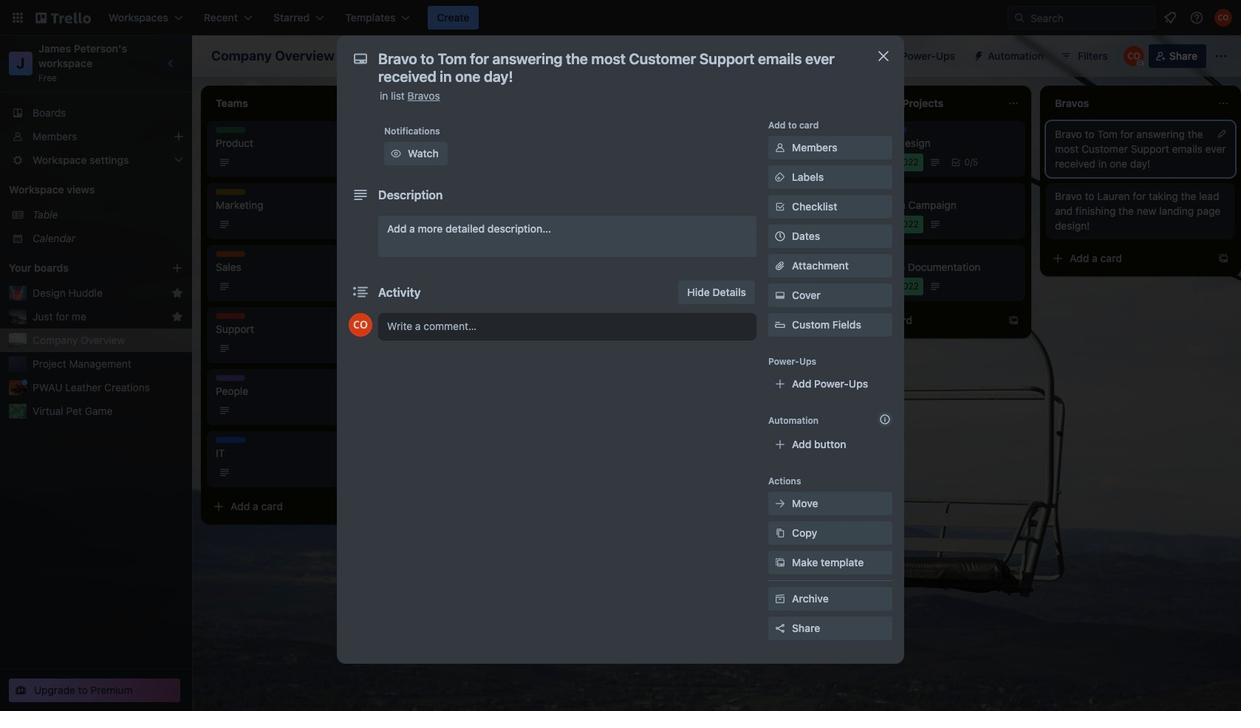 Task type: describe. For each thing, give the bounding box(es) containing it.
search image
[[1014, 12, 1026, 24]]

workspace navigation collapse icon image
[[161, 53, 182, 74]]

Board name text field
[[204, 44, 342, 68]]

0 notifications image
[[1162, 9, 1180, 27]]

color: purple, title: "people" element
[[216, 375, 245, 381]]

0 vertical spatial color: red, title: "support" element
[[846, 251, 875, 257]]

1 color: green, title: "product" element from the left
[[216, 127, 245, 133]]

2 starred icon image from the top
[[171, 311, 183, 323]]

show menu image
[[1214, 49, 1229, 64]]

edit card image
[[1217, 128, 1228, 140]]

your boards with 6 items element
[[9, 259, 149, 277]]

christina overa (christinaovera) image inside primary element
[[1215, 9, 1233, 27]]

close dialog image
[[875, 47, 893, 65]]

customize views image
[[569, 49, 583, 64]]

0 horizontal spatial create from template… image
[[798, 315, 810, 327]]

Search field
[[1026, 7, 1155, 28]]

1 starred icon image from the top
[[171, 288, 183, 299]]

open information menu image
[[1190, 10, 1205, 25]]



Task type: vqa. For each thing, say whether or not it's contained in the screenshot.
first "Starred Icon" from the top of the page
yes



Task type: locate. For each thing, give the bounding box(es) containing it.
1 vertical spatial christina overa (christinaovera) image
[[1124, 46, 1145, 67]]

color: orange, title: "sales" element
[[216, 251, 245, 257]]

0 horizontal spatial color: green, title: "product" element
[[216, 127, 245, 133]]

1 horizontal spatial christina overa (christinaovera) image
[[1124, 46, 1145, 67]]

color: blue, title: "it" element
[[878, 127, 908, 133], [216, 438, 245, 443]]

1 vertical spatial color: blue, title: "it" element
[[216, 438, 245, 443]]

1 horizontal spatial color: green, title: "product" element
[[846, 127, 875, 133]]

1 horizontal spatial color: red, title: "support" element
[[846, 251, 875, 257]]

4 sm image from the top
[[773, 592, 788, 607]]

starred icon image
[[171, 288, 183, 299], [171, 311, 183, 323]]

0 horizontal spatial christina overa (christinaovera) image
[[349, 313, 373, 337]]

2 sm image from the top
[[773, 288, 788, 303]]

0 vertical spatial color: blue, title: "it" element
[[878, 127, 908, 133]]

0 vertical spatial starred icon image
[[171, 288, 183, 299]]

sm image
[[389, 146, 404, 161], [773, 170, 788, 185], [773, 526, 788, 541], [773, 556, 788, 571]]

star or unstar board image
[[351, 50, 363, 62]]

None text field
[[371, 46, 859, 90]]

None checkbox
[[636, 216, 712, 234], [846, 216, 924, 234], [636, 216, 712, 234], [846, 216, 924, 234]]

christina overa (christinaovera) image
[[1215, 9, 1233, 27], [1124, 46, 1145, 67], [349, 313, 373, 337]]

1 vertical spatial color: red, title: "support" element
[[216, 313, 245, 319]]

3 sm image from the top
[[773, 497, 788, 511]]

0 horizontal spatial color: red, title: "support" element
[[216, 313, 245, 319]]

2 vertical spatial christina overa (christinaovera) image
[[349, 313, 373, 337]]

create from template… image
[[1218, 253, 1230, 265], [798, 315, 810, 327], [1008, 315, 1020, 327]]

add board image
[[171, 262, 183, 274]]

0 horizontal spatial color: blue, title: "it" element
[[216, 438, 245, 443]]

2 horizontal spatial create from template… image
[[1218, 253, 1230, 265]]

color: red, title: "support" element
[[846, 251, 875, 257], [216, 313, 245, 319]]

1 sm image from the top
[[773, 140, 788, 155]]

2 color: green, title: "product" element from the left
[[846, 127, 875, 133]]

1 horizontal spatial create from template… image
[[1008, 315, 1020, 327]]

primary element
[[0, 0, 1242, 35]]

sm image
[[773, 140, 788, 155], [773, 288, 788, 303], [773, 497, 788, 511], [773, 592, 788, 607]]

color: yellow, title: "marketing" element
[[426, 127, 455, 133], [216, 189, 245, 195], [846, 189, 875, 195], [636, 251, 665, 257]]

2 horizontal spatial christina overa (christinaovera) image
[[1215, 9, 1233, 27]]

1 vertical spatial starred icon image
[[171, 311, 183, 323]]

1 horizontal spatial color: blue, title: "it" element
[[878, 127, 908, 133]]

Write a comment text field
[[378, 313, 757, 340]]

0 vertical spatial christina overa (christinaovera) image
[[1215, 9, 1233, 27]]

None checkbox
[[846, 154, 924, 171], [636, 278, 714, 296], [846, 278, 924, 296], [846, 154, 924, 171], [636, 278, 714, 296], [846, 278, 924, 296]]

color: green, title: "product" element
[[216, 127, 245, 133], [846, 127, 875, 133]]



